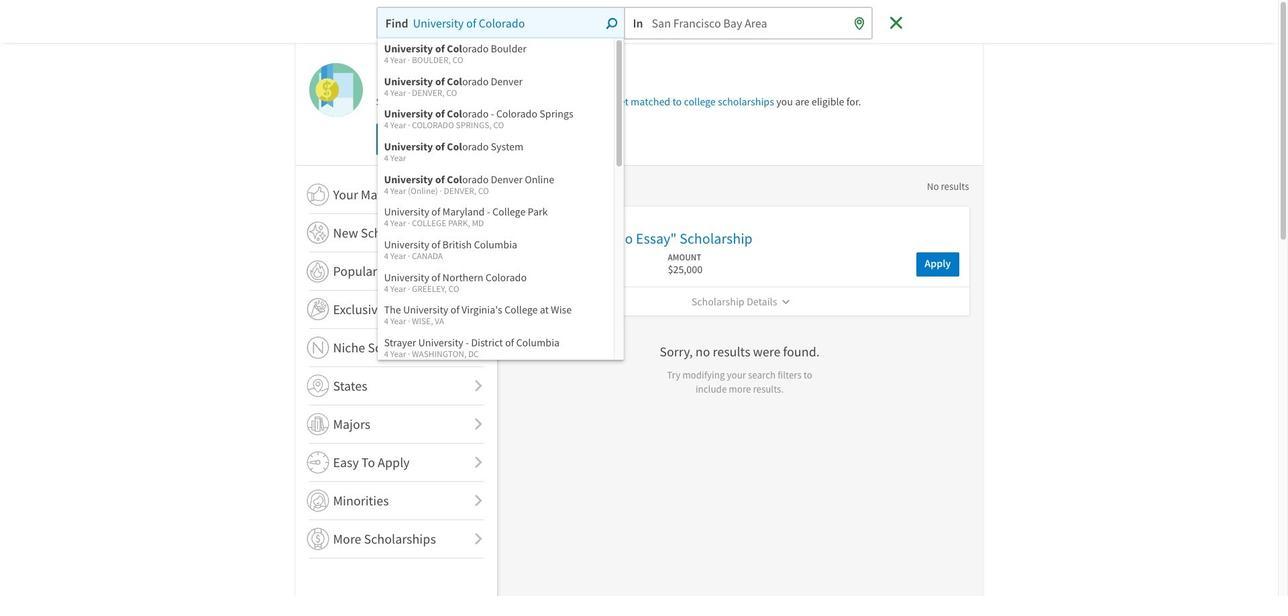Task type: describe. For each thing, give the bounding box(es) containing it.
scholarship search filters element
[[309, 176, 488, 559]]

a college or university ... text field
[[378, 8, 624, 38]]

search image
[[889, 14, 905, 30]]



Task type: locate. For each thing, give the bounding box(es) containing it.
sponsored result niche $25,000 "no essay" scholarship element
[[511, 207, 970, 315]]

close image
[[888, 15, 905, 31]]

San Francisco Bay Area text field
[[625, 8, 872, 38]]



Task type: vqa. For each thing, say whether or not it's contained in the screenshot.
San Francisco Bay Area text field
yes



